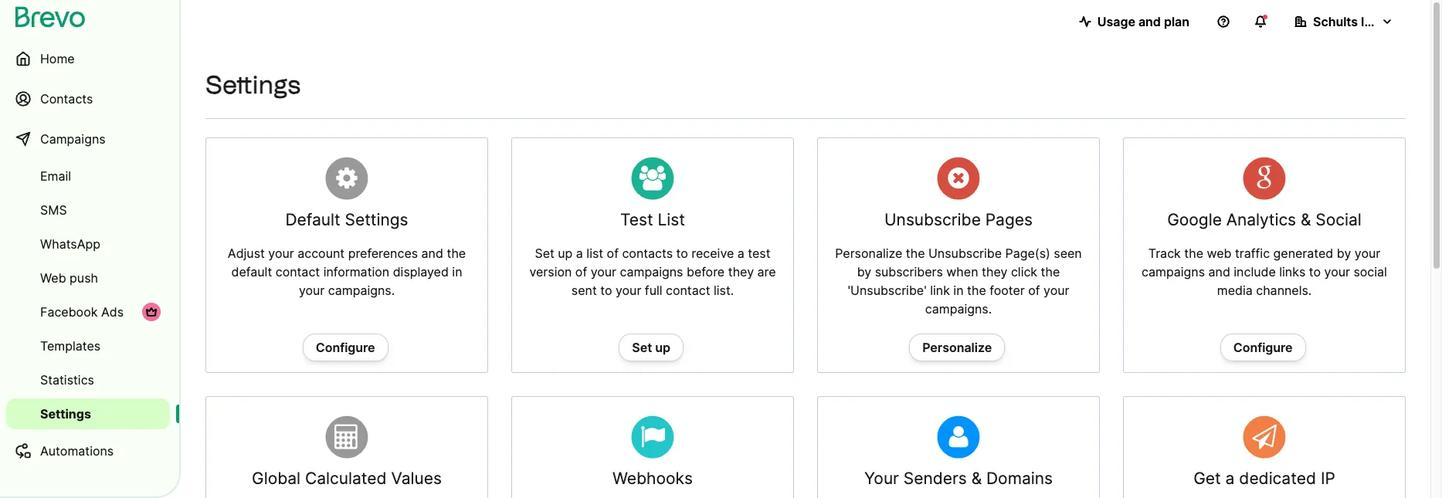 Task type: describe. For each thing, give the bounding box(es) containing it.
web push
[[40, 270, 98, 286]]

unsubscribe inside personalize the unsubscribe page(s) seen by subscribers when they click the 'unsubscribe' link in the footer of your campaigns.
[[929, 246, 1002, 261]]

2 vertical spatial to
[[600, 283, 612, 298]]

when
[[947, 264, 978, 280]]

your up 'social'
[[1355, 246, 1381, 261]]

subscribers
[[875, 264, 943, 280]]

domains
[[987, 469, 1053, 488]]

configure link for analytics
[[1220, 334, 1306, 362]]

your senders & domains
[[865, 469, 1053, 488]]

campaigns. inside personalize the unsubscribe page(s) seen by subscribers when they click the 'unsubscribe' link in the footer of your campaigns.
[[925, 301, 992, 317]]

facebook
[[40, 304, 98, 320]]

& for senders
[[972, 469, 982, 488]]

up for set up
[[655, 340, 671, 355]]

get a dedicated ip
[[1194, 469, 1336, 488]]

track
[[1149, 246, 1181, 261]]

google analytics & social
[[1168, 210, 1362, 229]]

adjust your account preferences and the default contact information displayed in your campaigns.
[[228, 246, 466, 298]]

seen
[[1054, 246, 1082, 261]]

default
[[231, 264, 272, 280]]

facebook ads
[[40, 304, 124, 320]]

social
[[1316, 210, 1362, 229]]

your
[[865, 469, 899, 488]]

footer
[[990, 283, 1025, 298]]

track the web traffic generated by your campaigns and include links to your social media channels.
[[1142, 246, 1387, 298]]

they inside personalize the unsubscribe page(s) seen by subscribers when they click the 'unsubscribe' link in the footer of your campaigns.
[[982, 264, 1008, 280]]

personalize for personalize the unsubscribe page(s) seen by subscribers when they click the 'unsubscribe' link in the footer of your campaigns.
[[835, 246, 903, 261]]

include
[[1234, 264, 1276, 280]]

the down when
[[967, 283, 986, 298]]

'unsubscribe'
[[848, 283, 927, 298]]

contacts
[[40, 91, 93, 107]]

values
[[391, 469, 442, 488]]

0 horizontal spatial a
[[576, 246, 583, 261]]

generated
[[1274, 246, 1334, 261]]

plan
[[1164, 14, 1190, 29]]

usage and plan
[[1098, 14, 1190, 29]]

& for analytics
[[1301, 210, 1311, 229]]

sms
[[40, 202, 67, 218]]

contacts link
[[6, 80, 170, 117]]

campaigns. inside adjust your account preferences and the default contact information displayed in your campaigns.
[[328, 283, 395, 298]]

web
[[1207, 246, 1232, 261]]

default settings
[[285, 210, 408, 229]]

information
[[323, 264, 390, 280]]

of inside personalize the unsubscribe page(s) seen by subscribers when they click the 'unsubscribe' link in the footer of your campaigns.
[[1029, 283, 1040, 298]]

0 vertical spatial unsubscribe
[[885, 210, 981, 229]]

campaigns link
[[6, 121, 170, 158]]

are
[[758, 264, 776, 280]]

automations link
[[6, 433, 170, 470]]

personalize the unsubscribe page(s) seen by subscribers when they click the 'unsubscribe' link in the footer of your campaigns.
[[835, 246, 1082, 317]]

and inside adjust your account preferences and the default contact information displayed in your campaigns.
[[422, 246, 443, 261]]

campaigns inside track the web traffic generated by your campaigns and include links to your social media channels.
[[1142, 264, 1205, 280]]

by for google analytics & social
[[1337, 246, 1351, 261]]

settings link
[[6, 399, 170, 430]]

social
[[1354, 264, 1387, 280]]

senders
[[904, 469, 967, 488]]

click
[[1011, 264, 1038, 280]]

to inside track the web traffic generated by your campaigns and include links to your social media channels.
[[1309, 264, 1321, 280]]

your up default
[[268, 246, 294, 261]]

media
[[1217, 283, 1253, 298]]

set up link
[[619, 334, 684, 362]]

contact inside adjust your account preferences and the default contact information displayed in your campaigns.
[[276, 264, 320, 280]]

schults inc
[[1313, 14, 1379, 29]]

whatsapp
[[40, 236, 100, 252]]

facebook ads link
[[6, 297, 170, 328]]

list
[[587, 246, 603, 261]]

push
[[70, 270, 98, 286]]

test list
[[620, 210, 685, 229]]

sms link
[[6, 195, 170, 226]]

test
[[620, 210, 653, 229]]

1 vertical spatial of
[[575, 264, 587, 280]]

links
[[1280, 264, 1306, 280]]

page(s)
[[1006, 246, 1051, 261]]

schults
[[1313, 14, 1358, 29]]

dedicated
[[1239, 469, 1316, 488]]

the inside adjust your account preferences and the default contact information displayed in your campaigns.
[[447, 246, 466, 261]]

default
[[285, 210, 340, 229]]

templates
[[40, 338, 101, 354]]

pages
[[986, 210, 1033, 229]]

receive
[[692, 246, 734, 261]]

0 vertical spatial settings
[[206, 70, 301, 100]]

preferences
[[348, 246, 418, 261]]

the up "subscribers"
[[906, 246, 925, 261]]

web push link
[[6, 263, 170, 294]]

test
[[748, 246, 771, 261]]

global
[[252, 469, 301, 488]]

get
[[1194, 469, 1221, 488]]

google
[[1168, 210, 1222, 229]]

campaigns
[[40, 131, 106, 147]]

usage and plan button
[[1067, 6, 1202, 37]]

home
[[40, 51, 75, 66]]

configure link for settings
[[303, 334, 388, 362]]

web
[[40, 270, 66, 286]]

adjust
[[228, 246, 265, 261]]



Task type: vqa. For each thing, say whether or not it's contained in the screenshot.
Web push
yes



Task type: locate. For each thing, give the bounding box(es) containing it.
and inside "button"
[[1139, 14, 1161, 29]]

1 horizontal spatial settings
[[206, 70, 301, 100]]

in inside adjust your account preferences and the default contact information displayed in your campaigns.
[[452, 264, 462, 280]]

set up version
[[535, 246, 555, 261]]

configure down adjust your account preferences and the default contact information displayed in your campaigns.
[[316, 340, 375, 355]]

0 horizontal spatial up
[[558, 246, 573, 261]]

by
[[1337, 246, 1351, 261], [857, 264, 872, 280]]

1 horizontal spatial configure
[[1234, 340, 1293, 355]]

2 horizontal spatial to
[[1309, 264, 1321, 280]]

by for unsubscribe pages
[[857, 264, 872, 280]]

1 horizontal spatial campaigns
[[1142, 264, 1205, 280]]

automations
[[40, 443, 114, 459]]

to down generated
[[1309, 264, 1321, 280]]

0 vertical spatial &
[[1301, 210, 1311, 229]]

1 vertical spatial settings
[[345, 210, 408, 229]]

1 horizontal spatial of
[[607, 246, 619, 261]]

by down the social
[[1337, 246, 1351, 261]]

campaigns.
[[328, 283, 395, 298], [925, 301, 992, 317]]

1 horizontal spatial in
[[954, 283, 964, 298]]

and left plan in the right top of the page
[[1139, 14, 1161, 29]]

by up 'unsubscribe'
[[857, 264, 872, 280]]

1 horizontal spatial contact
[[666, 283, 710, 298]]

they
[[728, 264, 754, 280], [982, 264, 1008, 280]]

set for set up a list of contacts to receive a test version of your campaigns before they are sent to your full contact list.
[[535, 246, 555, 261]]

0 vertical spatial up
[[558, 246, 573, 261]]

0 horizontal spatial contact
[[276, 264, 320, 280]]

unsubscribe pages
[[885, 210, 1033, 229]]

set inside set up a list of contacts to receive a test version of your campaigns before they are sent to your full contact list.
[[535, 246, 555, 261]]

set
[[535, 246, 555, 261], [632, 340, 652, 355]]

1 horizontal spatial campaigns.
[[925, 301, 992, 317]]

of
[[607, 246, 619, 261], [575, 264, 587, 280], [1029, 283, 1040, 298]]

a left list
[[576, 246, 583, 261]]

analytics
[[1227, 210, 1296, 229]]

0 horizontal spatial set
[[535, 246, 555, 261]]

0 horizontal spatial campaigns.
[[328, 283, 395, 298]]

1 vertical spatial &
[[972, 469, 982, 488]]

0 horizontal spatial &
[[972, 469, 982, 488]]

list.
[[714, 283, 734, 298]]

set up a list of contacts to receive a test version of your campaigns before they are sent to your full contact list.
[[530, 246, 776, 298]]

2 configure from the left
[[1234, 340, 1293, 355]]

your left full
[[616, 283, 642, 298]]

set inside "link"
[[632, 340, 652, 355]]

1 vertical spatial and
[[422, 246, 443, 261]]

0 vertical spatial set
[[535, 246, 555, 261]]

1 horizontal spatial by
[[1337, 246, 1351, 261]]

set up
[[632, 340, 671, 355]]

by inside track the web traffic generated by your campaigns and include links to your social media channels.
[[1337, 246, 1351, 261]]

ip
[[1321, 469, 1336, 488]]

full
[[645, 283, 663, 298]]

webhooks
[[613, 469, 693, 488]]

0 horizontal spatial personalize
[[835, 246, 903, 261]]

1 vertical spatial in
[[954, 283, 964, 298]]

campaigns. down information
[[328, 283, 395, 298]]

email link
[[6, 161, 170, 192]]

1 vertical spatial contact
[[666, 283, 710, 298]]

by inside personalize the unsubscribe page(s) seen by subscribers when they click the 'unsubscribe' link in the footer of your campaigns.
[[857, 264, 872, 280]]

1 campaigns from the left
[[620, 264, 683, 280]]

personalize link
[[909, 334, 1005, 362]]

email
[[40, 168, 71, 184]]

configure link down adjust your account preferences and the default contact information displayed in your campaigns.
[[303, 334, 388, 362]]

1 horizontal spatial configure link
[[1220, 334, 1306, 362]]

0 vertical spatial to
[[676, 246, 688, 261]]

channels.
[[1256, 283, 1312, 298]]

a right get
[[1226, 469, 1235, 488]]

up for set up a list of contacts to receive a test version of your campaigns before they are sent to your full contact list.
[[558, 246, 573, 261]]

unsubscribe
[[885, 210, 981, 229], [929, 246, 1002, 261]]

contact
[[276, 264, 320, 280], [666, 283, 710, 298]]

1 vertical spatial to
[[1309, 264, 1321, 280]]

0 horizontal spatial settings
[[40, 406, 91, 422]]

they inside set up a list of contacts to receive a test version of your campaigns before they are sent to your full contact list.
[[728, 264, 754, 280]]

& right senders
[[972, 469, 982, 488]]

the up displayed
[[447, 246, 466, 261]]

in
[[452, 264, 462, 280], [954, 283, 964, 298]]

unsubscribe up when
[[929, 246, 1002, 261]]

1 horizontal spatial personalize
[[923, 340, 992, 355]]

personalize
[[835, 246, 903, 261], [923, 340, 992, 355]]

contacts
[[622, 246, 673, 261]]

1 horizontal spatial set
[[632, 340, 652, 355]]

up down full
[[655, 340, 671, 355]]

0 horizontal spatial configure link
[[303, 334, 388, 362]]

2 horizontal spatial a
[[1226, 469, 1235, 488]]

and down the web
[[1209, 264, 1231, 280]]

1 vertical spatial unsubscribe
[[929, 246, 1002, 261]]

2 campaigns from the left
[[1142, 264, 1205, 280]]

0 vertical spatial personalize
[[835, 246, 903, 261]]

1 configure link from the left
[[303, 334, 388, 362]]

personalize inside personalize the unsubscribe page(s) seen by subscribers when they click the 'unsubscribe' link in the footer of your campaigns.
[[835, 246, 903, 261]]

they up footer at the right bottom of the page
[[982, 264, 1008, 280]]

ads
[[101, 304, 124, 320]]

1 configure from the left
[[316, 340, 375, 355]]

configure link down channels.
[[1220, 334, 1306, 362]]

1 horizontal spatial &
[[1301, 210, 1311, 229]]

0 horizontal spatial campaigns
[[620, 264, 683, 280]]

left___rvooi image
[[145, 306, 158, 318]]

and inside track the web traffic generated by your campaigns and include links to your social media channels.
[[1209, 264, 1231, 280]]

2 horizontal spatial and
[[1209, 264, 1231, 280]]

global calculated values
[[252, 469, 442, 488]]

they up list.
[[728, 264, 754, 280]]

0 horizontal spatial in
[[452, 264, 462, 280]]

1 horizontal spatial up
[[655, 340, 671, 355]]

configure down channels.
[[1234, 340, 1293, 355]]

1 they from the left
[[728, 264, 754, 280]]

unsubscribe up "subscribers"
[[885, 210, 981, 229]]

in right link
[[954, 283, 964, 298]]

1 horizontal spatial and
[[1139, 14, 1161, 29]]

2 horizontal spatial of
[[1029, 283, 1040, 298]]

statistics link
[[6, 365, 170, 396]]

2 configure link from the left
[[1220, 334, 1306, 362]]

personalize for personalize
[[923, 340, 992, 355]]

your down list
[[591, 264, 617, 280]]

2 horizontal spatial settings
[[345, 210, 408, 229]]

0 vertical spatial and
[[1139, 14, 1161, 29]]

statistics
[[40, 372, 94, 388]]

campaigns
[[620, 264, 683, 280], [1142, 264, 1205, 280]]

contact inside set up a list of contacts to receive a test version of your campaigns before they are sent to your full contact list.
[[666, 283, 710, 298]]

and up displayed
[[422, 246, 443, 261]]

sent
[[572, 283, 597, 298]]

whatsapp link
[[6, 229, 170, 260]]

your down seen
[[1044, 283, 1070, 298]]

the down seen
[[1041, 264, 1060, 280]]

personalize down link
[[923, 340, 992, 355]]

0 horizontal spatial by
[[857, 264, 872, 280]]

home link
[[6, 40, 170, 77]]

inc
[[1361, 14, 1379, 29]]

in inside personalize the unsubscribe page(s) seen by subscribers when they click the 'unsubscribe' link in the footer of your campaigns.
[[954, 283, 964, 298]]

& left the social
[[1301, 210, 1311, 229]]

2 they from the left
[[982, 264, 1008, 280]]

of down click
[[1029, 283, 1040, 298]]

2 vertical spatial and
[[1209, 264, 1231, 280]]

campaigns. down link
[[925, 301, 992, 317]]

up
[[558, 246, 573, 261], [655, 340, 671, 355]]

configure for analytics
[[1234, 340, 1293, 355]]

your left 'social'
[[1325, 264, 1350, 280]]

and
[[1139, 14, 1161, 29], [422, 246, 443, 261], [1209, 264, 1231, 280]]

to up before
[[676, 246, 688, 261]]

1 vertical spatial campaigns.
[[925, 301, 992, 317]]

0 vertical spatial contact
[[276, 264, 320, 280]]

a
[[576, 246, 583, 261], [738, 246, 745, 261], [1226, 469, 1235, 488]]

campaigns inside set up a list of contacts to receive a test version of your campaigns before they are sent to your full contact list.
[[620, 264, 683, 280]]

templates link
[[6, 331, 170, 362]]

1 horizontal spatial they
[[982, 264, 1008, 280]]

in right displayed
[[452, 264, 462, 280]]

1 vertical spatial set
[[632, 340, 652, 355]]

contact down account at the left of page
[[276, 264, 320, 280]]

2 vertical spatial of
[[1029, 283, 1040, 298]]

0 horizontal spatial configure
[[316, 340, 375, 355]]

2 vertical spatial settings
[[40, 406, 91, 422]]

up inside set up "link"
[[655, 340, 671, 355]]

the left the web
[[1185, 246, 1204, 261]]

campaigns up full
[[620, 264, 683, 280]]

campaigns down track
[[1142, 264, 1205, 280]]

set down full
[[632, 340, 652, 355]]

the inside track the web traffic generated by your campaigns and include links to your social media channels.
[[1185, 246, 1204, 261]]

your inside personalize the unsubscribe page(s) seen by subscribers when they click the 'unsubscribe' link in the footer of your campaigns.
[[1044, 283, 1070, 298]]

configure for settings
[[316, 340, 375, 355]]

set for set up
[[632, 340, 652, 355]]

1 vertical spatial up
[[655, 340, 671, 355]]

up inside set up a list of contacts to receive a test version of your campaigns before they are sent to your full contact list.
[[558, 246, 573, 261]]

account
[[298, 246, 345, 261]]

configure
[[316, 340, 375, 355], [1234, 340, 1293, 355]]

0 vertical spatial in
[[452, 264, 462, 280]]

your
[[268, 246, 294, 261], [1355, 246, 1381, 261], [591, 264, 617, 280], [1325, 264, 1350, 280], [299, 283, 325, 298], [616, 283, 642, 298], [1044, 283, 1070, 298]]

contact down before
[[666, 283, 710, 298]]

0 horizontal spatial of
[[575, 264, 587, 280]]

to right the sent
[[600, 283, 612, 298]]

0 vertical spatial campaigns.
[[328, 283, 395, 298]]

1 vertical spatial personalize
[[923, 340, 992, 355]]

0 horizontal spatial and
[[422, 246, 443, 261]]

schults inc button
[[1282, 6, 1406, 37]]

list
[[658, 210, 685, 229]]

1 vertical spatial by
[[857, 264, 872, 280]]

a left test
[[738, 246, 745, 261]]

version
[[530, 264, 572, 280]]

personalize up 'unsubscribe'
[[835, 246, 903, 261]]

&
[[1301, 210, 1311, 229], [972, 469, 982, 488]]

your down account at the left of page
[[299, 283, 325, 298]]

settings
[[206, 70, 301, 100], [345, 210, 408, 229], [40, 406, 91, 422]]

link
[[930, 283, 950, 298]]

1 horizontal spatial to
[[676, 246, 688, 261]]

of right list
[[607, 246, 619, 261]]

the
[[447, 246, 466, 261], [906, 246, 925, 261], [1185, 246, 1204, 261], [1041, 264, 1060, 280], [967, 283, 986, 298]]

0 horizontal spatial to
[[600, 283, 612, 298]]

calculated
[[305, 469, 387, 488]]

usage
[[1098, 14, 1136, 29]]

up up version
[[558, 246, 573, 261]]

0 vertical spatial of
[[607, 246, 619, 261]]

displayed
[[393, 264, 449, 280]]

0 horizontal spatial they
[[728, 264, 754, 280]]

traffic
[[1235, 246, 1270, 261]]

1 horizontal spatial a
[[738, 246, 745, 261]]

before
[[687, 264, 725, 280]]

0 vertical spatial by
[[1337, 246, 1351, 261]]

of up the sent
[[575, 264, 587, 280]]



